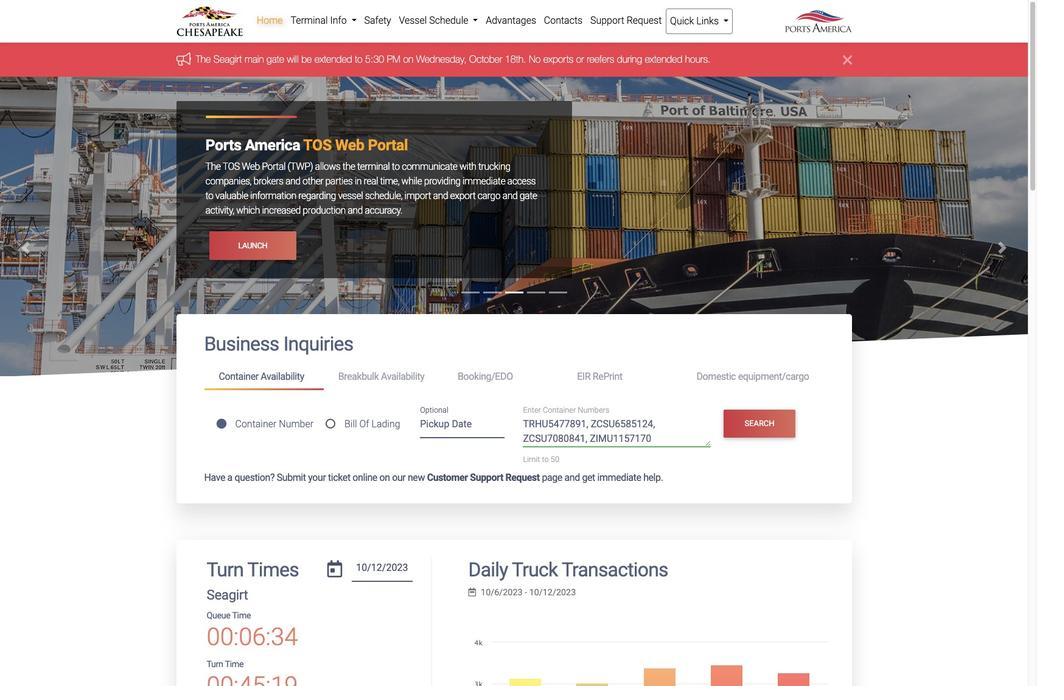 Task type: describe. For each thing, give the bounding box(es) containing it.
production
[[303, 205, 346, 216]]

container availability link
[[204, 366, 324, 390]]

turn time
[[207, 659, 244, 670]]

customer
[[427, 472, 468, 483]]

00:06:34 main content
[[167, 314, 861, 686]]

and down providing
[[433, 190, 448, 202]]

have a question? submit your ticket online on our new customer support request page and get immediate help.
[[204, 472, 663, 483]]

real
[[364, 176, 378, 187]]

while
[[402, 176, 422, 187]]

10/12/2023
[[530, 588, 576, 598]]

the seagirt main gate will be extended to 5:30 pm on wednesday, october 18th.  no exports or reefers during extended hours.
[[196, 54, 711, 65]]

availability for container availability
[[261, 371, 304, 383]]

and inside 00:06:34 main content
[[565, 472, 580, 483]]

the seagirt main gate will be extended to 5:30 pm on wednesday, october 18th.  no exports or reefers during extended hours. link
[[196, 54, 711, 65]]

hours.
[[685, 54, 711, 65]]

or
[[576, 54, 584, 65]]

(twp)
[[288, 161, 313, 173]]

50
[[551, 455, 560, 464]]

get
[[582, 472, 595, 483]]

cargo
[[478, 190, 501, 202]]

limit
[[523, 455, 540, 464]]

schedule
[[429, 15, 469, 26]]

turn times
[[207, 558, 299, 581]]

1 vertical spatial container
[[543, 405, 576, 415]]

calendar week image
[[469, 588, 476, 597]]

support request link
[[587, 9, 666, 33]]

reprint
[[593, 371, 623, 383]]

container for container availability
[[219, 371, 259, 383]]

be
[[302, 54, 312, 65]]

container availability
[[219, 371, 304, 383]]

18th.
[[505, 54, 526, 65]]

the
[[343, 161, 355, 173]]

new
[[408, 472, 425, 483]]

contacts
[[544, 15, 583, 26]]

request inside 00:06:34 main content
[[506, 472, 540, 483]]

Enter Container Numbers text field
[[523, 417, 711, 447]]

accuracy.
[[365, 205, 403, 216]]

number
[[279, 418, 314, 430]]

during
[[617, 54, 642, 65]]

schedule,
[[365, 190, 403, 202]]

to inside alert
[[355, 54, 363, 65]]

increased
[[262, 205, 301, 216]]

limit to 50
[[523, 455, 560, 464]]

links
[[697, 15, 719, 27]]

terminal info
[[291, 15, 349, 26]]

bullhorn image
[[176, 52, 196, 66]]

domestic equipment/cargo link
[[682, 366, 824, 388]]

question?
[[235, 472, 275, 483]]

gate inside the tos web portal (twp) allows the terminal to communicate with trucking companies,                         brokers and other parties in real time, while providing immediate access to valuable                         information regarding vessel schedule, import and export cargo and gate activity, which increased production and accuracy.
[[520, 190, 537, 202]]

1 horizontal spatial portal
[[368, 137, 408, 154]]

info
[[330, 15, 347, 26]]

container for container number
[[235, 418, 277, 430]]

business inquiries
[[204, 333, 353, 356]]

vessel schedule link
[[395, 9, 482, 33]]

help.
[[644, 472, 663, 483]]

turn for turn times
[[207, 558, 244, 581]]

gate inside the seagirt main gate will be extended to 5:30 pm on wednesday, october 18th.  no exports or reefers during extended hours. alert
[[267, 54, 284, 65]]

a
[[227, 472, 233, 483]]

10/6/2023
[[481, 588, 523, 598]]

wednesday,
[[416, 54, 467, 65]]

1 horizontal spatial support
[[591, 15, 625, 26]]

1 horizontal spatial web
[[335, 137, 364, 154]]

home
[[257, 15, 283, 26]]

your
[[308, 472, 326, 483]]

00:06:34
[[207, 623, 298, 652]]

terminal
[[357, 161, 390, 173]]

tos inside the tos web portal (twp) allows the terminal to communicate with trucking companies,                         brokers and other parties in real time, while providing immediate access to valuable                         information regarding vessel schedule, import and export cargo and gate activity, which increased production and accuracy.
[[223, 161, 240, 173]]

activity,
[[206, 205, 234, 216]]

0 vertical spatial request
[[627, 15, 662, 26]]

contacts link
[[540, 9, 587, 33]]

launch
[[238, 241, 267, 250]]

eir
[[577, 371, 591, 383]]

safety link
[[361, 9, 395, 33]]

time for turn time
[[225, 659, 244, 670]]

tos web portal image
[[0, 77, 1028, 521]]

inquiries
[[284, 333, 353, 356]]

and down vessel
[[348, 205, 363, 216]]

the for the tos web portal (twp) allows the terminal to communicate with trucking companies,                         brokers and other parties in real time, while providing immediate access to valuable                         information regarding vessel schedule, import and export cargo and gate activity, which increased production and accuracy.
[[206, 161, 221, 173]]

page
[[542, 472, 563, 483]]

quick
[[670, 15, 694, 27]]

information
[[250, 190, 296, 202]]

lading
[[372, 418, 400, 430]]

providing
[[424, 176, 461, 187]]

queue time 00:06:34
[[207, 611, 298, 652]]

the for the seagirt main gate will be extended to 5:30 pm on wednesday, october 18th.  no exports or reefers during extended hours.
[[196, 54, 211, 65]]

which
[[236, 205, 260, 216]]

to up activity,
[[206, 190, 213, 202]]

export
[[450, 190, 476, 202]]

companies,
[[206, 176, 252, 187]]

home link
[[253, 9, 287, 33]]

domestic equipment/cargo
[[697, 371, 810, 383]]

availability for breakbulk availability
[[381, 371, 425, 383]]

2 extended from the left
[[645, 54, 683, 65]]

support inside 00:06:34 main content
[[470, 472, 504, 483]]

-
[[525, 588, 527, 598]]



Task type: vqa. For each thing, say whether or not it's contained in the screenshot.
first ▼ from the top of the page
no



Task type: locate. For each thing, give the bounding box(es) containing it.
main
[[245, 54, 264, 65]]

0 horizontal spatial portal
[[262, 161, 286, 173]]

support up reefers
[[591, 15, 625, 26]]

america
[[245, 137, 300, 154]]

october
[[469, 54, 503, 65]]

submit
[[277, 472, 306, 483]]

0 vertical spatial turn
[[207, 558, 244, 581]]

0 vertical spatial tos
[[303, 137, 332, 154]]

support request
[[591, 15, 662, 26]]

bill
[[345, 418, 357, 430]]

extended right during
[[645, 54, 683, 65]]

time for queue time 00:06:34
[[232, 611, 251, 621]]

container down business
[[219, 371, 259, 383]]

0 vertical spatial the
[[196, 54, 211, 65]]

import
[[405, 190, 431, 202]]

container
[[219, 371, 259, 383], [543, 405, 576, 415], [235, 418, 277, 430]]

1 vertical spatial portal
[[262, 161, 286, 173]]

time,
[[380, 176, 400, 187]]

communicate
[[402, 161, 458, 173]]

web
[[335, 137, 364, 154], [242, 161, 260, 173]]

the inside alert
[[196, 54, 211, 65]]

on right pm
[[403, 54, 414, 65]]

1 vertical spatial on
[[380, 472, 390, 483]]

0 horizontal spatial tos
[[223, 161, 240, 173]]

turn up queue at bottom left
[[207, 558, 244, 581]]

ports america tos web portal
[[206, 137, 408, 154]]

valuable
[[215, 190, 248, 202]]

of
[[360, 418, 369, 430]]

immediate up cargo
[[463, 176, 506, 187]]

in
[[355, 176, 362, 187]]

time inside queue time 00:06:34
[[232, 611, 251, 621]]

daily truck transactions
[[469, 558, 668, 581]]

1 horizontal spatial gate
[[520, 190, 537, 202]]

support
[[591, 15, 625, 26], [470, 472, 504, 483]]

to left 5:30
[[355, 54, 363, 65]]

trucking
[[479, 161, 511, 173]]

eir reprint
[[577, 371, 623, 383]]

immediate
[[463, 176, 506, 187], [598, 472, 642, 483]]

search
[[745, 419, 775, 428]]

will
[[287, 54, 299, 65]]

turn
[[207, 558, 244, 581], [207, 659, 223, 670]]

1 extended from the left
[[315, 54, 352, 65]]

booking/edo link
[[443, 366, 563, 388]]

portal inside the tos web portal (twp) allows the terminal to communicate with trucking companies,                         brokers and other parties in real time, while providing immediate access to valuable                         information regarding vessel schedule, import and export cargo and gate activity, which increased production and accuracy.
[[262, 161, 286, 173]]

support right customer on the bottom
[[470, 472, 504, 483]]

tos
[[303, 137, 332, 154], [223, 161, 240, 173]]

1 turn from the top
[[207, 558, 244, 581]]

gate down access
[[520, 190, 537, 202]]

daily
[[469, 558, 508, 581]]

request
[[627, 15, 662, 26], [506, 472, 540, 483]]

advantages
[[486, 15, 536, 26]]

the
[[196, 54, 211, 65], [206, 161, 221, 173]]

web up the
[[335, 137, 364, 154]]

0 vertical spatial gate
[[267, 54, 284, 65]]

and down (twp)
[[286, 176, 301, 187]]

turn down 00:06:34 on the left bottom
[[207, 659, 223, 670]]

immediate inside 00:06:34 main content
[[598, 472, 642, 483]]

customer support request link
[[427, 472, 540, 483]]

request down the limit
[[506, 472, 540, 483]]

1 vertical spatial support
[[470, 472, 504, 483]]

seagirt up queue at bottom left
[[207, 587, 248, 603]]

none text field inside 00:06:34 main content
[[352, 558, 413, 582]]

queue
[[207, 611, 231, 621]]

web up brokers
[[242, 161, 260, 173]]

2 turn from the top
[[207, 659, 223, 670]]

extended right be
[[315, 54, 352, 65]]

close image
[[843, 53, 852, 67]]

times
[[248, 558, 299, 581]]

parties
[[325, 176, 353, 187]]

1 vertical spatial seagirt
[[207, 587, 248, 603]]

0 vertical spatial portal
[[368, 137, 408, 154]]

1 horizontal spatial on
[[403, 54, 414, 65]]

and down access
[[503, 190, 518, 202]]

0 vertical spatial time
[[232, 611, 251, 621]]

the tos web portal (twp) allows the terminal to communicate with trucking companies,                         brokers and other parties in real time, while providing immediate access to valuable                         information regarding vessel schedule, import and export cargo and gate activity, which increased production and accuracy.
[[206, 161, 537, 216]]

pm
[[387, 54, 401, 65]]

domestic
[[697, 371, 736, 383]]

1 vertical spatial the
[[206, 161, 221, 173]]

advantages link
[[482, 9, 540, 33]]

portal up brokers
[[262, 161, 286, 173]]

0 horizontal spatial immediate
[[463, 176, 506, 187]]

1 vertical spatial web
[[242, 161, 260, 173]]

container right enter
[[543, 405, 576, 415]]

2 availability from the left
[[381, 371, 425, 383]]

immediate inside the tos web portal (twp) allows the terminal to communicate with trucking companies,                         brokers and other parties in real time, while providing immediate access to valuable                         information regarding vessel schedule, import and export cargo and gate activity, which increased production and accuracy.
[[463, 176, 506, 187]]

no
[[529, 54, 541, 65]]

1 horizontal spatial extended
[[645, 54, 683, 65]]

Optional text field
[[420, 414, 505, 439]]

time right queue at bottom left
[[232, 611, 251, 621]]

0 vertical spatial immediate
[[463, 176, 506, 187]]

equipment/cargo
[[738, 371, 810, 383]]

exports
[[544, 54, 574, 65]]

immediate right get
[[598, 472, 642, 483]]

availability right breakbulk
[[381, 371, 425, 383]]

0 vertical spatial on
[[403, 54, 414, 65]]

seagirt
[[214, 54, 242, 65], [207, 587, 248, 603]]

1 availability from the left
[[261, 371, 304, 383]]

request left "quick"
[[627, 15, 662, 26]]

None text field
[[352, 558, 413, 582]]

2 vertical spatial container
[[235, 418, 277, 430]]

1 vertical spatial request
[[506, 472, 540, 483]]

calendar day image
[[327, 561, 342, 578]]

1 vertical spatial tos
[[223, 161, 240, 173]]

regarding
[[298, 190, 336, 202]]

on inside 00:06:34 main content
[[380, 472, 390, 483]]

0 vertical spatial seagirt
[[214, 54, 242, 65]]

gate
[[267, 54, 284, 65], [520, 190, 537, 202]]

and left get
[[565, 472, 580, 483]]

0 vertical spatial container
[[219, 371, 259, 383]]

0 horizontal spatial gate
[[267, 54, 284, 65]]

enter
[[523, 405, 541, 415]]

and
[[286, 176, 301, 187], [433, 190, 448, 202], [503, 190, 518, 202], [348, 205, 363, 216], [565, 472, 580, 483]]

booking/edo
[[458, 371, 513, 383]]

to inside 00:06:34 main content
[[542, 455, 549, 464]]

0 horizontal spatial extended
[[315, 54, 352, 65]]

web inside the tos web portal (twp) allows the terminal to communicate with trucking companies,                         brokers and other parties in real time, while providing immediate access to valuable                         information regarding vessel schedule, import and export cargo and gate activity, which increased production and accuracy.
[[242, 161, 260, 173]]

0 horizontal spatial availability
[[261, 371, 304, 383]]

terminal
[[291, 15, 328, 26]]

seagirt left main
[[214, 54, 242, 65]]

ports
[[206, 137, 242, 154]]

portal up terminal
[[368, 137, 408, 154]]

0 vertical spatial support
[[591, 15, 625, 26]]

numbers
[[578, 405, 610, 415]]

vessel schedule
[[399, 15, 471, 26]]

5:30
[[365, 54, 384, 65]]

container left number
[[235, 418, 277, 430]]

launch link
[[209, 232, 297, 260]]

with
[[460, 161, 477, 173]]

tos up allows
[[303, 137, 332, 154]]

1 vertical spatial gate
[[520, 190, 537, 202]]

1 horizontal spatial immediate
[[598, 472, 642, 483]]

business
[[204, 333, 279, 356]]

container number
[[235, 418, 314, 430]]

1 horizontal spatial availability
[[381, 371, 425, 383]]

enter container numbers
[[523, 405, 610, 415]]

0 vertical spatial web
[[335, 137, 364, 154]]

availability
[[261, 371, 304, 383], [381, 371, 425, 383]]

time down 00:06:34 on the left bottom
[[225, 659, 244, 670]]

to left 50
[[542, 455, 549, 464]]

time
[[232, 611, 251, 621], [225, 659, 244, 670]]

the inside the tos web portal (twp) allows the terminal to communicate with trucking companies,                         brokers and other parties in real time, while providing immediate access to valuable                         information regarding vessel schedule, import and export cargo and gate activity, which increased production and accuracy.
[[206, 161, 221, 173]]

1 vertical spatial turn
[[207, 659, 223, 670]]

vessel
[[338, 190, 363, 202]]

to up time,
[[392, 161, 400, 173]]

vessel
[[399, 15, 427, 26]]

safety
[[364, 15, 391, 26]]

0 horizontal spatial web
[[242, 161, 260, 173]]

allows
[[315, 161, 341, 173]]

1 vertical spatial immediate
[[598, 472, 642, 483]]

transactions
[[562, 558, 668, 581]]

our
[[392, 472, 406, 483]]

seagirt inside 00:06:34 main content
[[207, 587, 248, 603]]

breakbulk availability link
[[324, 366, 443, 388]]

0 horizontal spatial on
[[380, 472, 390, 483]]

quick links link
[[666, 9, 733, 34]]

on inside alert
[[403, 54, 414, 65]]

0 horizontal spatial request
[[506, 472, 540, 483]]

the left main
[[196, 54, 211, 65]]

0 horizontal spatial support
[[470, 472, 504, 483]]

1 horizontal spatial tos
[[303, 137, 332, 154]]

the seagirt main gate will be extended to 5:30 pm on wednesday, october 18th.  no exports or reefers during extended hours. alert
[[0, 43, 1028, 77]]

seagirt inside the seagirt main gate will be extended to 5:30 pm on wednesday, october 18th.  no exports or reefers during extended hours. alert
[[214, 54, 242, 65]]

10/6/2023 - 10/12/2023
[[481, 588, 576, 598]]

availability down business inquiries at left
[[261, 371, 304, 383]]

1 vertical spatial time
[[225, 659, 244, 670]]

1 horizontal spatial request
[[627, 15, 662, 26]]

gate left will
[[267, 54, 284, 65]]

the up companies,
[[206, 161, 221, 173]]

search button
[[724, 410, 796, 438]]

turn for turn time
[[207, 659, 223, 670]]

on left our
[[380, 472, 390, 483]]

tos up companies,
[[223, 161, 240, 173]]

portal
[[368, 137, 408, 154], [262, 161, 286, 173]]



